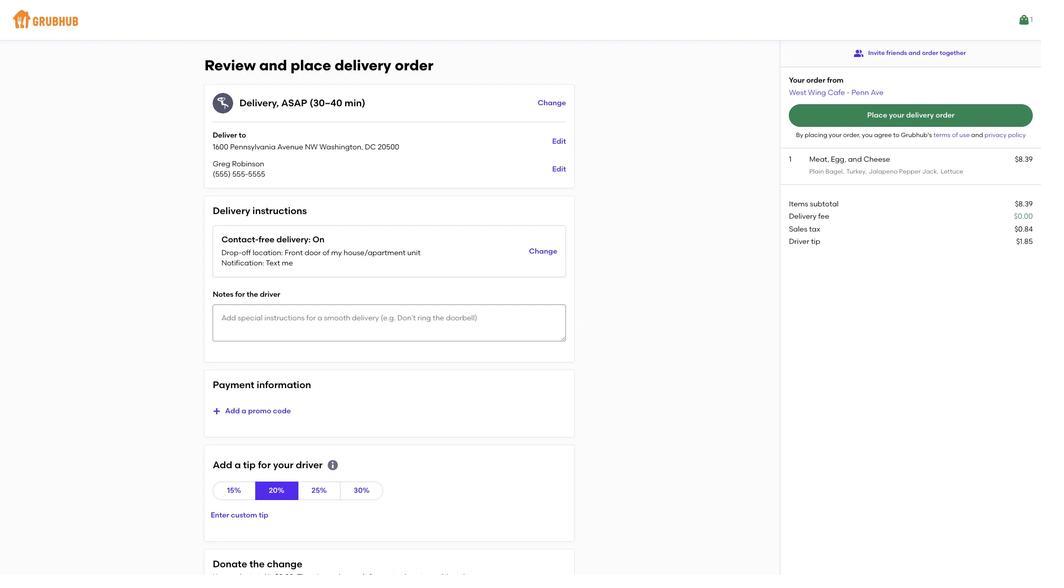 Task type: vqa. For each thing, say whether or not it's contained in the screenshot.
Catering
no



Task type: locate. For each thing, give the bounding box(es) containing it.
tip for enter custom tip
[[259, 511, 268, 520]]

of left my
[[323, 249, 330, 257]]

1 vertical spatial your
[[829, 132, 842, 139]]

0 horizontal spatial 1
[[789, 155, 792, 164]]

a left promo
[[242, 407, 246, 416]]

$0.00
[[1015, 212, 1033, 221]]

0 vertical spatial $8.39
[[1016, 155, 1033, 164]]

the right donate
[[250, 559, 265, 570]]

place
[[868, 111, 888, 120]]

, left asap
[[277, 97, 279, 109]]

1 horizontal spatial tip
[[259, 511, 268, 520]]

delivery icon image
[[213, 93, 233, 113]]

0 horizontal spatial driver
[[260, 291, 280, 299]]

delivery for delivery fee
[[789, 212, 817, 221]]

0 vertical spatial ,
[[277, 97, 279, 109]]

west
[[789, 88, 807, 97]]

add for add a promo code
[[225, 407, 240, 416]]

your right place
[[890, 111, 905, 120]]

1 edit button from the top
[[553, 132, 566, 151]]

1 horizontal spatial driver
[[296, 459, 323, 471]]

2 $8.39 from the top
[[1016, 200, 1033, 209]]

a up 15%
[[235, 459, 241, 471]]

1
[[1031, 15, 1033, 24], [789, 155, 792, 164]]

0 horizontal spatial ,
[[277, 97, 279, 109]]

pennsylvania
[[230, 143, 276, 152]]

2 vertical spatial tip
[[259, 511, 268, 520]]

2 horizontal spatial your
[[890, 111, 905, 120]]

2 edit from the top
[[553, 165, 566, 174]]

1 vertical spatial ,
[[362, 143, 363, 152]]

1 vertical spatial 1
[[789, 155, 792, 164]]

1 vertical spatial of
[[323, 249, 330, 257]]

2 edit button from the top
[[553, 160, 566, 179]]

fee
[[819, 212, 830, 221]]

your order from west wing cafe - penn ave
[[789, 76, 884, 97]]

$8.39 inside $8.39 plain bagel turkey jalapeno pepper jack lettuce
[[1016, 155, 1033, 164]]

svg image up "25%"
[[327, 459, 339, 472]]

$8.39 down policy
[[1016, 155, 1033, 164]]

1 vertical spatial for
[[258, 459, 271, 471]]

0 horizontal spatial svg image
[[213, 407, 221, 416]]

tip inside button
[[259, 511, 268, 520]]

1 horizontal spatial a
[[242, 407, 246, 416]]

notification:
[[222, 259, 264, 268]]

on
[[313, 235, 325, 245]]

0 horizontal spatial delivery
[[213, 205, 250, 217]]

for right notes
[[235, 291, 245, 299]]

west wing cafe - penn ave link
[[789, 88, 884, 97]]

-
[[847, 88, 850, 97]]

0 horizontal spatial your
[[273, 459, 294, 471]]

add inside button
[[225, 407, 240, 416]]

1 horizontal spatial your
[[829, 132, 842, 139]]

1 $8.39 from the top
[[1016, 155, 1033, 164]]

greg robinson (555) 555-5555
[[213, 160, 265, 179]]

friends
[[887, 49, 908, 57]]

and
[[909, 49, 921, 57], [259, 57, 287, 74], [972, 132, 984, 139], [849, 155, 862, 164]]

review and place delivery order
[[205, 57, 434, 74]]

add up 15%
[[213, 459, 232, 471]]

delivery up grubhub's
[[907, 111, 934, 120]]

invite friends and order together
[[869, 49, 967, 57]]

, left dc on the top of the page
[[362, 143, 363, 152]]

delivery fee
[[789, 212, 830, 221]]

0 horizontal spatial to
[[239, 131, 246, 140]]

order
[[923, 49, 939, 57], [395, 57, 434, 74], [807, 76, 826, 85], [936, 111, 955, 120]]

delivery up contact-
[[213, 205, 250, 217]]

placing
[[805, 132, 828, 139]]

tip up 15% button
[[243, 459, 256, 471]]

change
[[267, 559, 303, 570]]

(555)
[[213, 170, 231, 179]]

svg image
[[213, 407, 221, 416], [327, 459, 339, 472]]

lettuce
[[941, 168, 964, 175]]

0 vertical spatial for
[[235, 291, 245, 299]]

0 vertical spatial 1
[[1031, 15, 1033, 24]]

policy
[[1009, 132, 1026, 139]]

0 vertical spatial your
[[890, 111, 905, 120]]

1 vertical spatial edit button
[[553, 160, 566, 179]]

a for tip
[[235, 459, 241, 471]]

0 vertical spatial driver
[[260, 291, 280, 299]]

edit
[[553, 137, 566, 146], [553, 165, 566, 174]]

to up pennsylvania
[[239, 131, 246, 140]]

my
[[331, 249, 342, 257]]

driver up "25%"
[[296, 459, 323, 471]]

and right friends
[[909, 49, 921, 57]]

items subtotal
[[789, 200, 839, 209]]

jack
[[923, 168, 938, 175]]

0 vertical spatial add
[[225, 407, 240, 416]]

for
[[235, 291, 245, 299], [258, 459, 271, 471]]

1600
[[213, 143, 228, 152]]

to inside deliver to 1600 pennsylvania avenue nw washington , dc 20500
[[239, 131, 246, 140]]

delivery inside 'contact-free delivery : on drop-off location: front door of my house/apartment unit notification: text me'
[[277, 235, 309, 245]]

plain
[[810, 168, 824, 175]]

0 vertical spatial svg image
[[213, 407, 221, 416]]

add down payment
[[225, 407, 240, 416]]

delivery up sales tax on the top right
[[789, 212, 817, 221]]

delivery up front
[[277, 235, 309, 245]]

tip down "tax"
[[812, 237, 821, 246]]

use
[[960, 132, 970, 139]]

review
[[205, 57, 256, 74]]

change for drop-off location:
[[529, 247, 558, 256]]

nw
[[305, 143, 318, 152]]

your left the order, on the top of page
[[829, 132, 842, 139]]

of inside 'contact-free delivery : on drop-off location: front door of my house/apartment unit notification: text me'
[[323, 249, 330, 257]]

20%
[[269, 487, 285, 495]]

delivery , asap (30–40 min)
[[240, 97, 366, 109]]

door
[[305, 249, 321, 257]]

2 vertical spatial your
[[273, 459, 294, 471]]

1 vertical spatial change button
[[529, 243, 558, 261]]

tip right custom
[[259, 511, 268, 520]]

for up 20%
[[258, 459, 271, 471]]

1 vertical spatial change
[[529, 247, 558, 256]]

2 horizontal spatial tip
[[812, 237, 821, 246]]

egg,
[[831, 155, 847, 164]]

1 horizontal spatial delivery
[[789, 212, 817, 221]]

the right notes
[[247, 291, 258, 299]]

privacy policy link
[[985, 132, 1026, 139]]

0 vertical spatial a
[[242, 407, 246, 416]]

bagel
[[826, 168, 843, 175]]

terms
[[934, 132, 951, 139]]

1 vertical spatial edit
[[553, 165, 566, 174]]

0 vertical spatial of
[[953, 132, 959, 139]]

$8.39 for $8.39 plain bagel turkey jalapeno pepper jack lettuce
[[1016, 155, 1033, 164]]

0 horizontal spatial of
[[323, 249, 330, 257]]

deliver to 1600 pennsylvania avenue nw washington , dc 20500
[[213, 131, 399, 152]]

change button for asap (30–40 min)
[[538, 94, 566, 112]]

agree
[[875, 132, 892, 139]]

Notes for the driver text field
[[213, 305, 566, 342]]

subtotal
[[810, 200, 839, 209]]

meat, egg, and cheese
[[810, 155, 891, 164]]

1 vertical spatial a
[[235, 459, 241, 471]]

you
[[862, 132, 873, 139]]

0 horizontal spatial for
[[235, 291, 245, 299]]

tip
[[812, 237, 821, 246], [243, 459, 256, 471], [259, 511, 268, 520]]

0 vertical spatial edit button
[[553, 132, 566, 151]]

0 horizontal spatial a
[[235, 459, 241, 471]]

sales tax
[[789, 225, 821, 234]]

donate the change
[[213, 559, 303, 570]]

25%
[[312, 487, 327, 495]]

delivery up min)
[[335, 57, 392, 74]]

1 vertical spatial $8.39
[[1016, 200, 1033, 209]]

delivery for delivery instructions
[[213, 205, 250, 217]]

a inside button
[[242, 407, 246, 416]]

of left use at the top right of page
[[953, 132, 959, 139]]

,
[[277, 97, 279, 109], [362, 143, 363, 152]]

deliver
[[213, 131, 237, 140]]

1 edit from the top
[[553, 137, 566, 146]]

terms of use link
[[934, 132, 972, 139]]

to
[[239, 131, 246, 140], [894, 132, 900, 139]]

enter
[[211, 511, 229, 520]]

to right agree
[[894, 132, 900, 139]]

1 horizontal spatial for
[[258, 459, 271, 471]]

1 horizontal spatial 1
[[1031, 15, 1033, 24]]

driver
[[789, 237, 810, 246]]

1 horizontal spatial of
[[953, 132, 959, 139]]

ave
[[871, 88, 884, 97]]

notes
[[213, 291, 234, 299]]

$1.85
[[1017, 237, 1033, 246]]

location:
[[253, 249, 283, 257]]

together
[[940, 49, 967, 57]]

driver down text
[[260, 291, 280, 299]]

jalapeno
[[869, 168, 898, 175]]

1 vertical spatial driver
[[296, 459, 323, 471]]

0 horizontal spatial tip
[[243, 459, 256, 471]]

1 horizontal spatial svg image
[[327, 459, 339, 472]]

1 vertical spatial tip
[[243, 459, 256, 471]]

washington
[[320, 143, 362, 152]]

svg image down payment
[[213, 407, 221, 416]]

1 horizontal spatial ,
[[362, 143, 363, 152]]

the
[[247, 291, 258, 299], [250, 559, 265, 570]]

and up turkey at the top of the page
[[849, 155, 862, 164]]

enter custom tip
[[211, 511, 268, 520]]

robinson
[[232, 160, 264, 168]]

0 vertical spatial change
[[538, 98, 566, 107]]

and right use at the top right of page
[[972, 132, 984, 139]]

0 vertical spatial change button
[[538, 94, 566, 112]]

min)
[[345, 97, 366, 109]]

$8.39
[[1016, 155, 1033, 164], [1016, 200, 1033, 209]]

0 vertical spatial the
[[247, 291, 258, 299]]

order,
[[844, 132, 861, 139]]

free
[[259, 235, 275, 245]]

$8.39 up $0.00
[[1016, 200, 1033, 209]]

1 vertical spatial add
[[213, 459, 232, 471]]

your up 20%
[[273, 459, 294, 471]]

0 vertical spatial edit
[[553, 137, 566, 146]]

change for asap (30–40 min)
[[538, 98, 566, 107]]

privacy
[[985, 132, 1007, 139]]



Task type: describe. For each thing, give the bounding box(es) containing it.
$8.39 plain bagel turkey jalapeno pepper jack lettuce
[[810, 155, 1033, 175]]

5555
[[248, 170, 265, 179]]

and left place
[[259, 57, 287, 74]]

:
[[309, 235, 311, 245]]

your inside place your delivery order button
[[890, 111, 905, 120]]

delivery instructions
[[213, 205, 307, 217]]

tip for add a tip for your driver
[[243, 459, 256, 471]]

a for promo
[[242, 407, 246, 416]]

edit for deliver to 1600 pennsylvania avenue nw washington , dc 20500
[[553, 137, 566, 146]]

pepper
[[900, 168, 921, 175]]

sales
[[789, 225, 808, 234]]

edit button for greg robinson (555) 555-5555
[[553, 160, 566, 179]]

turkey
[[847, 168, 866, 175]]

delivery inside button
[[907, 111, 934, 120]]

by
[[797, 132, 804, 139]]

and inside button
[[909, 49, 921, 57]]

off
[[242, 249, 251, 257]]

invite friends and order together button
[[854, 44, 967, 63]]

1 vertical spatial the
[[250, 559, 265, 570]]

by placing your order, you agree to grubhub's terms of use and privacy policy
[[797, 132, 1026, 139]]

dc
[[365, 143, 376, 152]]

order inside your order from west wing cafe - penn ave
[[807, 76, 826, 85]]

20% button
[[255, 482, 298, 501]]

contact-free delivery : on drop-off location: front door of my house/apartment unit notification: text me
[[222, 235, 421, 268]]

$0.84
[[1015, 225, 1033, 234]]

add a tip for your driver
[[213, 459, 323, 471]]

payment
[[213, 379, 255, 391]]

house/apartment
[[344, 249, 406, 257]]

code
[[273, 407, 291, 416]]

edit button for deliver to 1600 pennsylvania avenue nw washington , dc 20500
[[553, 132, 566, 151]]

your
[[789, 76, 805, 85]]

add a promo code button
[[213, 402, 291, 421]]

edit for greg robinson (555) 555-5555
[[553, 165, 566, 174]]

asap
[[281, 97, 307, 109]]

15% button
[[213, 482, 256, 501]]

wing
[[809, 88, 827, 97]]

1 button
[[1019, 11, 1033, 29]]

cheese
[[864, 155, 891, 164]]

30%
[[354, 487, 370, 495]]

1 inside button
[[1031, 15, 1033, 24]]

text
[[266, 259, 280, 268]]

items
[[789, 200, 809, 209]]

driver tip
[[789, 237, 821, 246]]

contact-
[[222, 235, 259, 245]]

place
[[291, 57, 331, 74]]

me
[[282, 259, 293, 268]]

$8.39 for $8.39
[[1016, 200, 1033, 209]]

place your delivery order button
[[789, 104, 1033, 127]]

(30–40
[[310, 97, 342, 109]]

, inside deliver to 1600 pennsylvania avenue nw washington , dc 20500
[[362, 143, 363, 152]]

place your delivery order
[[868, 111, 955, 120]]

promo
[[248, 407, 271, 416]]

1 horizontal spatial to
[[894, 132, 900, 139]]

add a promo code
[[225, 407, 291, 416]]

0 vertical spatial tip
[[812, 237, 821, 246]]

from
[[828, 76, 844, 85]]

change button for drop-off location:
[[529, 243, 558, 261]]

custom
[[231, 511, 257, 520]]

penn
[[852, 88, 870, 97]]

add for add a tip for your driver
[[213, 459, 232, 471]]

svg image inside add a promo code button
[[213, 407, 221, 416]]

delivery right delivery icon
[[240, 97, 277, 109]]

25% button
[[298, 482, 341, 501]]

unit
[[408, 249, 421, 257]]

invite
[[869, 49, 885, 57]]

enter custom tip button
[[207, 507, 273, 525]]

avenue
[[278, 143, 303, 152]]

1 vertical spatial svg image
[[327, 459, 339, 472]]

information
[[257, 379, 311, 391]]

front
[[285, 249, 303, 257]]

grubhub's
[[901, 132, 933, 139]]

donate
[[213, 559, 247, 570]]

30% button
[[340, 482, 383, 501]]

people icon image
[[854, 48, 865, 59]]

tax
[[810, 225, 821, 234]]

cafe
[[828, 88, 845, 97]]

greg
[[213, 160, 230, 168]]

555-
[[232, 170, 248, 179]]

instructions
[[253, 205, 307, 217]]

main navigation navigation
[[0, 0, 1042, 40]]



